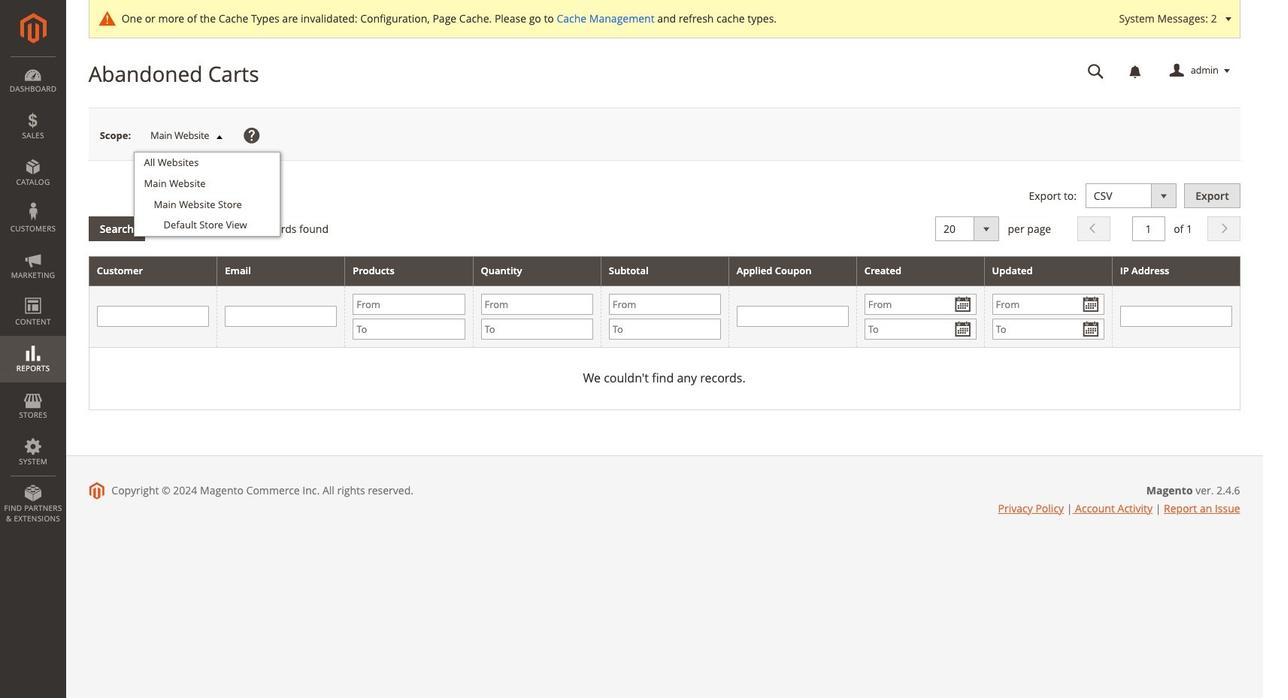 Task type: locate. For each thing, give the bounding box(es) containing it.
To text field
[[481, 319, 593, 340], [865, 319, 977, 340]]

from text field for second to text box from the right
[[609, 294, 721, 315]]

1 horizontal spatial to text field
[[609, 319, 721, 340]]

0 horizontal spatial to text field
[[481, 319, 593, 340]]

menu bar
[[0, 56, 66, 532]]

0 horizontal spatial from text field
[[481, 294, 593, 315]]

None text field
[[1121, 306, 1233, 327]]

2 from text field from the left
[[865, 294, 977, 315]]

1 from text field from the left
[[481, 294, 593, 315]]

2 horizontal spatial to text field
[[993, 319, 1105, 340]]

1 from text field from the left
[[353, 294, 465, 315]]

from text field for third to text box from the right
[[353, 294, 465, 315]]

To text field
[[353, 319, 465, 340], [609, 319, 721, 340], [993, 319, 1105, 340]]

2 horizontal spatial from text field
[[993, 294, 1105, 315]]

0 horizontal spatial from text field
[[353, 294, 465, 315]]

2 from text field from the left
[[609, 294, 721, 315]]

1 horizontal spatial from text field
[[865, 294, 977, 315]]

1 to text field from the left
[[481, 319, 593, 340]]

2 to text field from the left
[[609, 319, 721, 340]]

From text field
[[481, 294, 593, 315], [865, 294, 977, 315], [993, 294, 1105, 315]]

1 horizontal spatial to text field
[[865, 319, 977, 340]]

magento admin panel image
[[20, 13, 46, 44]]

1 horizontal spatial from text field
[[609, 294, 721, 315]]

1 to text field from the left
[[353, 319, 465, 340]]

None text field
[[1078, 58, 1115, 84], [1132, 217, 1166, 242], [97, 306, 209, 327], [225, 306, 337, 327], [737, 306, 849, 327], [1078, 58, 1115, 84], [1132, 217, 1166, 242], [97, 306, 209, 327], [225, 306, 337, 327], [737, 306, 849, 327]]

0 horizontal spatial to text field
[[353, 319, 465, 340]]

From text field
[[353, 294, 465, 315], [609, 294, 721, 315]]



Task type: describe. For each thing, give the bounding box(es) containing it.
2 to text field from the left
[[865, 319, 977, 340]]

3 to text field from the left
[[993, 319, 1105, 340]]

from text field for first to text field
[[481, 294, 593, 315]]

3 from text field from the left
[[993, 294, 1105, 315]]

from text field for second to text field from the left
[[865, 294, 977, 315]]



Task type: vqa. For each thing, say whether or not it's contained in the screenshot.
From text field associated with first To text box from right
yes



